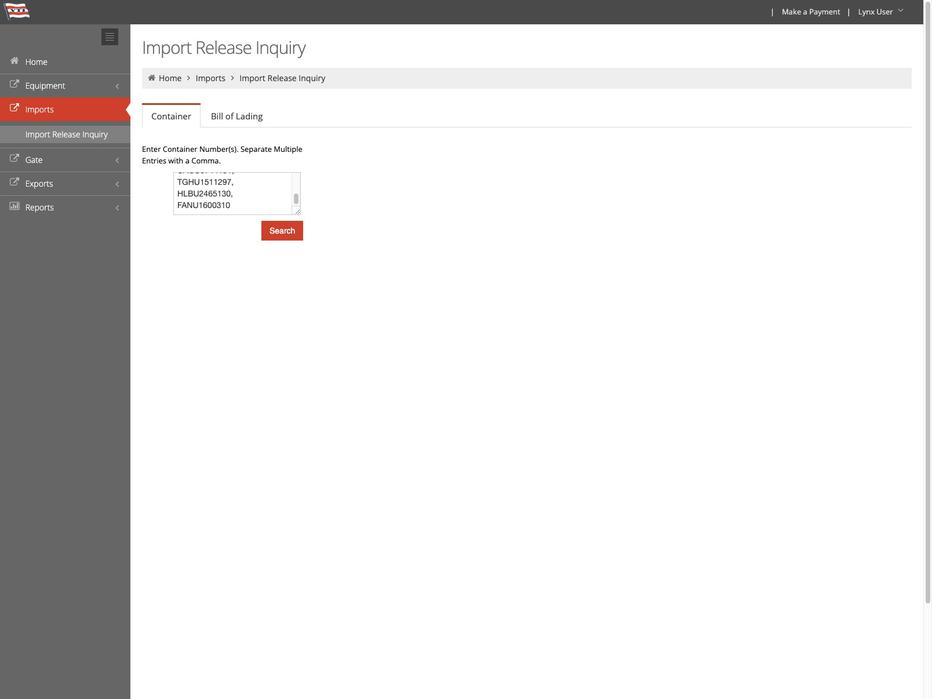 Task type: vqa. For each thing, say whether or not it's contained in the screenshot.
the top Import
yes



Task type: locate. For each thing, give the bounding box(es) containing it.
external link image inside 'gate' link
[[9, 155, 20, 163]]

home link right home icon
[[159, 72, 182, 83]]

import release inquiry right angle right image
[[240, 72, 325, 83]]

a
[[803, 6, 807, 17], [185, 155, 189, 166]]

lynx user
[[858, 6, 893, 17]]

1 vertical spatial release
[[268, 72, 297, 83]]

payment
[[809, 6, 840, 17]]

import up home icon
[[142, 35, 191, 59]]

2 horizontal spatial release
[[268, 72, 297, 83]]

0 horizontal spatial imports link
[[0, 97, 130, 121]]

| left lynx
[[847, 6, 851, 17]]

import release inquiry
[[142, 35, 305, 59], [240, 72, 325, 83], [26, 129, 108, 140]]

inquiry for the top import release inquiry link
[[299, 72, 325, 83]]

make
[[782, 6, 801, 17]]

1 vertical spatial inquiry
[[299, 72, 325, 83]]

import release inquiry inside import release inquiry link
[[26, 129, 108, 140]]

lynx user link
[[853, 0, 911, 24]]

external link image left gate
[[9, 155, 20, 163]]

0 horizontal spatial home
[[25, 56, 48, 67]]

imports
[[196, 72, 226, 83], [25, 104, 54, 115]]

home right home icon
[[159, 72, 182, 83]]

0 vertical spatial import release inquiry
[[142, 35, 305, 59]]

0 vertical spatial a
[[803, 6, 807, 17]]

0 vertical spatial imports link
[[196, 72, 226, 83]]

1 horizontal spatial a
[[803, 6, 807, 17]]

a right make
[[803, 6, 807, 17]]

2 external link image from the top
[[9, 179, 20, 187]]

external link image for exports
[[9, 179, 20, 187]]

1 vertical spatial import release inquiry
[[240, 72, 325, 83]]

0 vertical spatial external link image
[[9, 81, 20, 89]]

angle down image
[[895, 6, 907, 14]]

| left make
[[770, 6, 775, 17]]

container link
[[142, 105, 201, 128]]

import release inquiry up 'gate' link
[[26, 129, 108, 140]]

imports link
[[196, 72, 226, 83], [0, 97, 130, 121]]

external link image inside exports link
[[9, 179, 20, 187]]

import release inquiry for import release inquiry link to the left
[[26, 129, 108, 140]]

0 vertical spatial release
[[195, 35, 252, 59]]

2 external link image from the top
[[9, 104, 20, 112]]

bill
[[211, 110, 223, 122]]

1 horizontal spatial home
[[159, 72, 182, 83]]

1 horizontal spatial |
[[847, 6, 851, 17]]

enter
[[142, 144, 161, 154]]

separate
[[241, 144, 272, 154]]

import release inquiry link up 'gate' link
[[0, 126, 130, 143]]

exports
[[25, 178, 53, 189]]

release up angle right image
[[195, 35, 252, 59]]

container up the enter
[[151, 110, 191, 122]]

1 vertical spatial external link image
[[9, 179, 20, 187]]

0 horizontal spatial a
[[185, 155, 189, 166]]

container
[[151, 110, 191, 122], [163, 144, 197, 154]]

release up 'gate' link
[[52, 129, 80, 140]]

0 vertical spatial import
[[142, 35, 191, 59]]

import release inquiry up angle right image
[[142, 35, 305, 59]]

inquiry for import release inquiry link to the left
[[83, 129, 108, 140]]

1 vertical spatial external link image
[[9, 104, 20, 112]]

external link image inside 'imports' link
[[9, 104, 20, 112]]

home
[[25, 56, 48, 67], [159, 72, 182, 83]]

enter container number(s).  separate multiple entries with a comma.
[[142, 144, 302, 166]]

2 vertical spatial inquiry
[[83, 129, 108, 140]]

0 vertical spatial home
[[25, 56, 48, 67]]

gate link
[[0, 148, 130, 172]]

imports link left angle right image
[[196, 72, 226, 83]]

2 vertical spatial release
[[52, 129, 80, 140]]

1 vertical spatial imports link
[[0, 97, 130, 121]]

external link image
[[9, 155, 20, 163], [9, 179, 20, 187]]

0 horizontal spatial import
[[26, 129, 50, 140]]

home link
[[0, 50, 130, 74], [159, 72, 182, 83]]

number(s).
[[199, 144, 239, 154]]

1 horizontal spatial release
[[195, 35, 252, 59]]

import release inquiry link
[[240, 72, 325, 83], [0, 126, 130, 143]]

import release inquiry link right angle right image
[[240, 72, 325, 83]]

1 vertical spatial import
[[240, 72, 265, 83]]

make a payment
[[782, 6, 840, 17]]

home link up equipment
[[0, 50, 130, 74]]

1 horizontal spatial import release inquiry link
[[240, 72, 325, 83]]

None text field
[[173, 172, 301, 215]]

external link image for gate
[[9, 155, 20, 163]]

2 vertical spatial import
[[26, 129, 50, 140]]

1 vertical spatial a
[[185, 155, 189, 166]]

release right angle right image
[[268, 72, 297, 83]]

equipment link
[[0, 74, 130, 97]]

inquiry
[[255, 35, 305, 59], [299, 72, 325, 83], [83, 129, 108, 140]]

0 vertical spatial imports
[[196, 72, 226, 83]]

1 vertical spatial import release inquiry link
[[0, 126, 130, 143]]

1 external link image from the top
[[9, 155, 20, 163]]

1 external link image from the top
[[9, 81, 20, 89]]

gate
[[25, 154, 43, 165]]

import release inquiry for the top import release inquiry link
[[240, 72, 325, 83]]

external link image
[[9, 81, 20, 89], [9, 104, 20, 112]]

imports down equipment
[[25, 104, 54, 115]]

external link image for imports
[[9, 104, 20, 112]]

imports link down equipment
[[0, 97, 130, 121]]

bar chart image
[[9, 202, 20, 210]]

|
[[770, 6, 775, 17], [847, 6, 851, 17]]

1 | from the left
[[770, 6, 775, 17]]

a right with
[[185, 155, 189, 166]]

import
[[142, 35, 191, 59], [240, 72, 265, 83], [26, 129, 50, 140]]

0 horizontal spatial |
[[770, 6, 775, 17]]

release
[[195, 35, 252, 59], [268, 72, 297, 83], [52, 129, 80, 140]]

angle right image
[[227, 74, 238, 82]]

container up with
[[163, 144, 197, 154]]

import up gate
[[26, 129, 50, 140]]

external link image inside equipment link
[[9, 81, 20, 89]]

home right home image
[[25, 56, 48, 67]]

2 horizontal spatial import
[[240, 72, 265, 83]]

of
[[225, 110, 234, 122]]

0 horizontal spatial release
[[52, 129, 80, 140]]

1 vertical spatial container
[[163, 144, 197, 154]]

import right angle right image
[[240, 72, 265, 83]]

2 vertical spatial import release inquiry
[[26, 129, 108, 140]]

0 horizontal spatial imports
[[25, 104, 54, 115]]

search
[[270, 226, 295, 235]]

0 vertical spatial external link image
[[9, 155, 20, 163]]

make a payment link
[[777, 0, 844, 24]]

external link image up bar chart image
[[9, 179, 20, 187]]

imports left angle right image
[[196, 72, 226, 83]]

lading
[[236, 110, 263, 122]]



Task type: describe. For each thing, give the bounding box(es) containing it.
user
[[877, 6, 893, 17]]

0 vertical spatial inquiry
[[255, 35, 305, 59]]

angle right image
[[184, 74, 194, 82]]

with
[[168, 155, 183, 166]]

0 horizontal spatial home link
[[0, 50, 130, 74]]

0 vertical spatial container
[[151, 110, 191, 122]]

2 | from the left
[[847, 6, 851, 17]]

0 vertical spatial import release inquiry link
[[240, 72, 325, 83]]

a inside enter container number(s).  separate multiple entries with a comma.
[[185, 155, 189, 166]]

1 horizontal spatial imports
[[196, 72, 226, 83]]

home image
[[9, 57, 20, 65]]

exports link
[[0, 172, 130, 195]]

1 horizontal spatial imports link
[[196, 72, 226, 83]]

entries
[[142, 155, 166, 166]]

bill of lading
[[211, 110, 263, 122]]

container inside enter container number(s).  separate multiple entries with a comma.
[[163, 144, 197, 154]]

reports link
[[0, 195, 130, 219]]

lynx
[[858, 6, 875, 17]]

external link image for equipment
[[9, 81, 20, 89]]

home image
[[147, 74, 157, 82]]

0 horizontal spatial import release inquiry link
[[0, 126, 130, 143]]

1 vertical spatial imports
[[25, 104, 54, 115]]

equipment
[[25, 80, 65, 91]]

comma.
[[191, 155, 221, 166]]

bill of lading link
[[202, 104, 272, 128]]

search button
[[261, 221, 303, 241]]

1 vertical spatial home
[[159, 72, 182, 83]]

multiple
[[274, 144, 302, 154]]

1 horizontal spatial home link
[[159, 72, 182, 83]]

1 horizontal spatial import
[[142, 35, 191, 59]]

reports
[[25, 202, 54, 213]]



